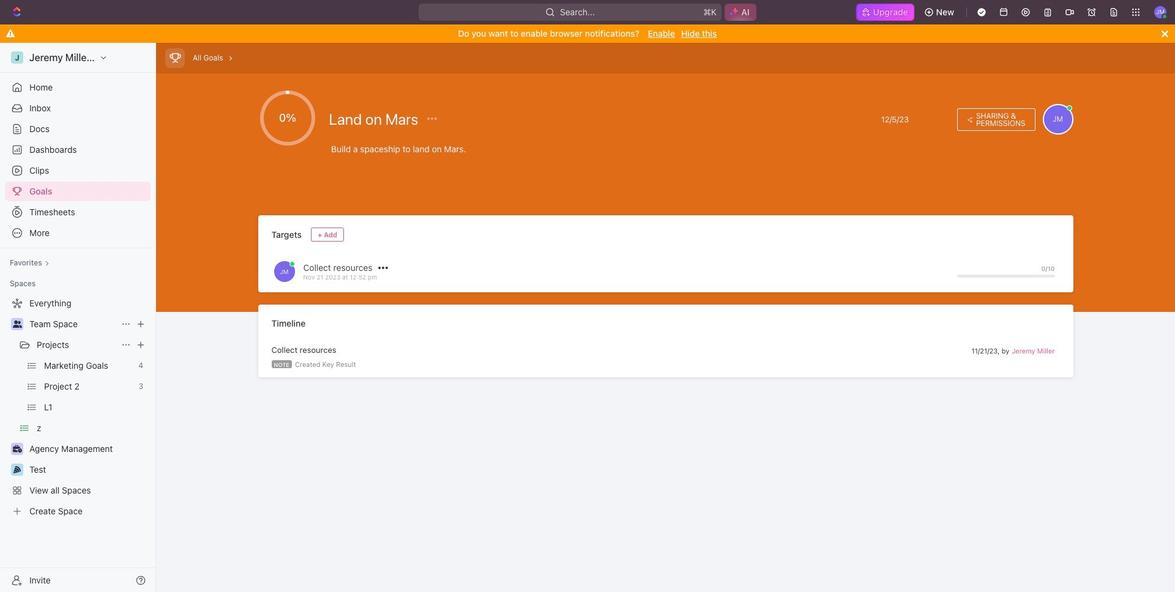 Task type: locate. For each thing, give the bounding box(es) containing it.
pizza slice image
[[13, 467, 21, 474]]

tree
[[5, 294, 151, 522]]

business time image
[[13, 446, 22, 453]]



Task type: describe. For each thing, give the bounding box(es) containing it.
tree inside 'sidebar' navigation
[[5, 294, 151, 522]]

jeremy miller's workspace, , element
[[11, 51, 23, 64]]

user group image
[[13, 321, 22, 328]]

sidebar navigation
[[0, 43, 159, 593]]



